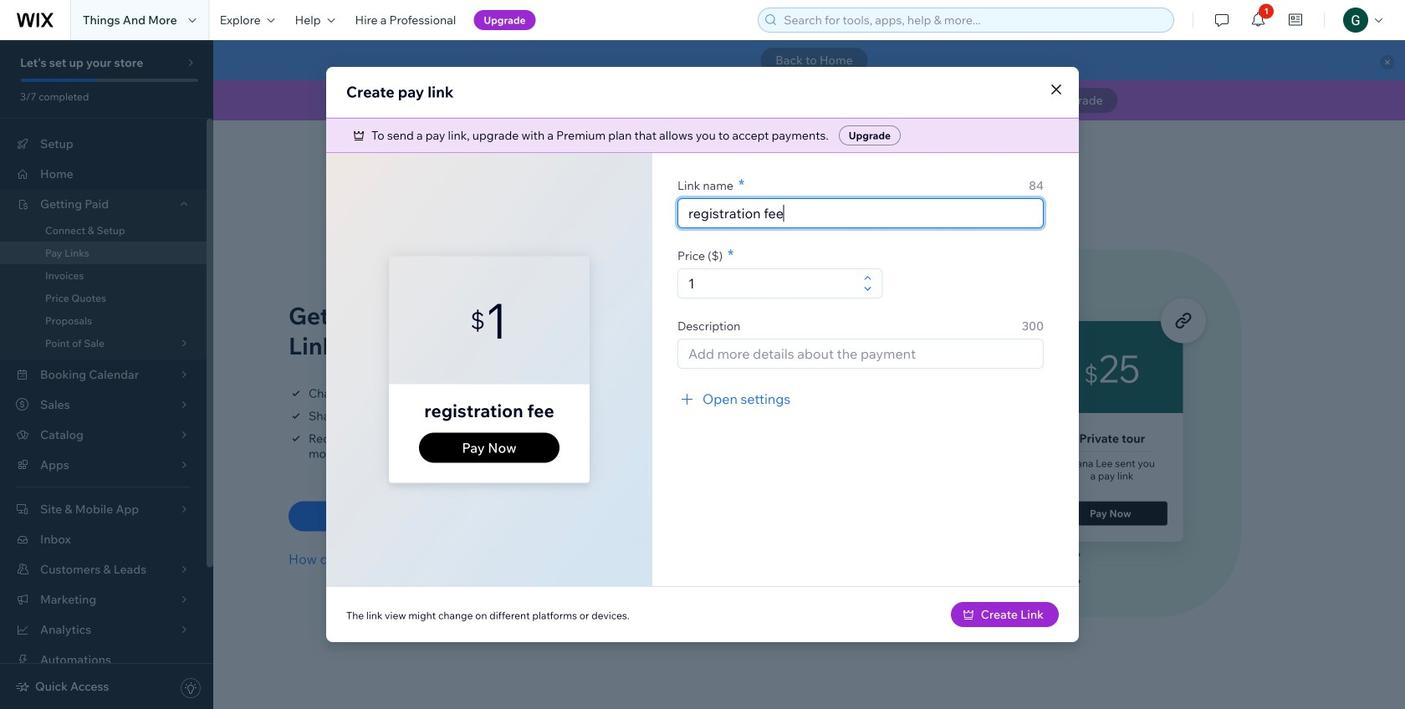 Task type: vqa. For each thing, say whether or not it's contained in the screenshot.
Keys
no



Task type: locate. For each thing, give the bounding box(es) containing it.
None text field
[[683, 269, 859, 298]]

Add more details about the payment field
[[683, 340, 1038, 368]]

Search for tools, apps, help & more... field
[[779, 8, 1169, 32]]

alert
[[213, 40, 1405, 80]]

sidebar element
[[0, 40, 213, 709]]



Task type: describe. For each thing, give the bounding box(es) containing it.
e.g., Registration fee field
[[683, 199, 1038, 228]]



